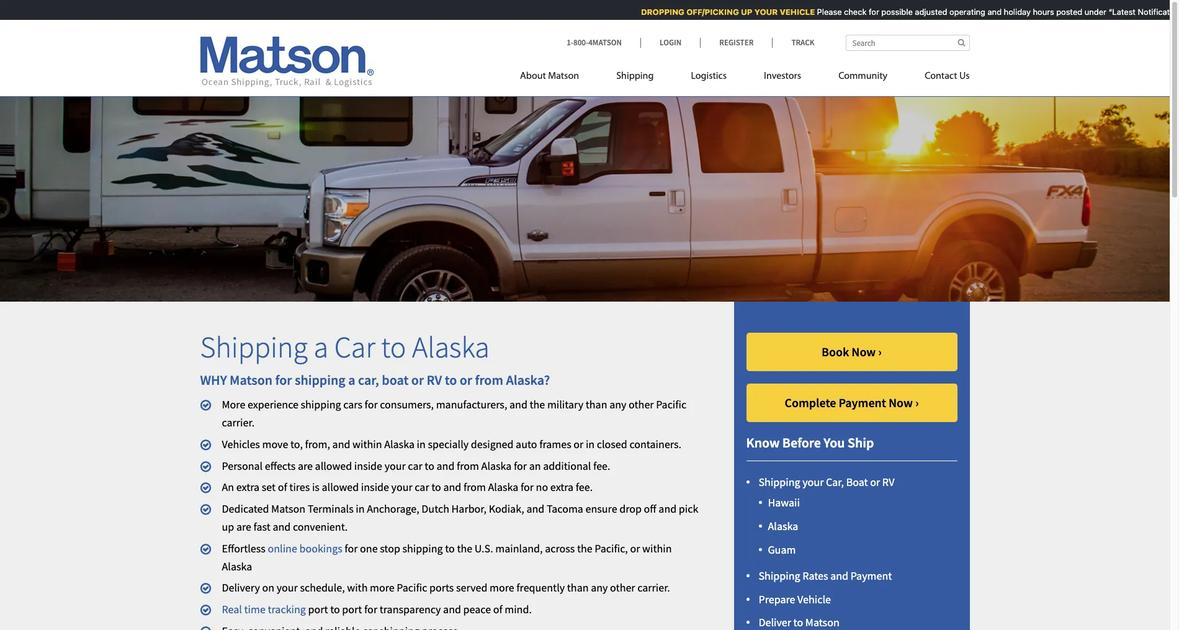 Task type: locate. For each thing, give the bounding box(es) containing it.
cars
[[343, 398, 363, 412]]

personal
[[222, 459, 263, 473]]

on
[[262, 581, 274, 595]]

0 horizontal spatial in
[[356, 502, 365, 516]]

1 vertical spatial are
[[236, 520, 251, 534]]

car down personal effects are allowed inside your car to and from alaska for an additional fee.
[[415, 480, 429, 494]]

up
[[735, 7, 747, 17]]

or
[[412, 371, 424, 389], [460, 371, 472, 389], [574, 437, 584, 451], [871, 475, 881, 489], [630, 541, 640, 556]]

other inside more experience shipping cars for consumers, manufacturers, and the military than any other pacific carrier.
[[629, 398, 654, 412]]

the right across
[[577, 541, 593, 556]]

with
[[347, 581, 368, 595]]

shipping down 4matson
[[617, 71, 654, 81]]

1 vertical spatial rv
[[883, 475, 895, 489]]

other up 'containers.'
[[629, 398, 654, 412]]

your
[[385, 459, 406, 473], [803, 475, 824, 489], [391, 480, 413, 494], [277, 581, 298, 595]]

0 vertical spatial carrier.
[[222, 415, 255, 430]]

than right the frequently
[[567, 581, 589, 595]]

and down alaska?
[[510, 398, 528, 412]]

shipping for shipping
[[617, 71, 654, 81]]

1 vertical spatial car
[[415, 480, 429, 494]]

and down "delivery on your schedule, with more pacific ports served more frequently than any other carrier."
[[443, 602, 461, 617]]

your left car,
[[803, 475, 824, 489]]

shipping up the prepare
[[759, 569, 801, 583]]

0 horizontal spatial of
[[278, 480, 287, 494]]

community
[[839, 71, 888, 81]]

the down alaska?
[[530, 398, 545, 412]]

auto
[[516, 437, 537, 451]]

0 horizontal spatial any
[[591, 581, 608, 595]]

shipping inside top menu navigation
[[617, 71, 654, 81]]

to down the dedicated matson terminals in anchorage, dutch harbor, kodiak, and tacoma ensure drop off and pick up are fast and convenient.
[[445, 541, 455, 556]]

are
[[298, 459, 313, 473], [236, 520, 251, 534]]

pacific up transparency
[[397, 581, 427, 595]]

no
[[536, 480, 548, 494]]

and inside know before you ship section
[[831, 569, 849, 583]]

0 horizontal spatial rv
[[427, 371, 442, 389]]

payment right 'rates'
[[851, 569, 892, 583]]

shipping right stop
[[403, 541, 443, 556]]

holiday
[[998, 7, 1025, 17]]

to down schedule,
[[330, 602, 340, 617]]

other down pacific,
[[610, 581, 636, 595]]

a left car,
[[348, 371, 355, 389]]

off/picking
[[681, 7, 733, 17]]

and left holiday
[[982, 7, 996, 17]]

0 vertical spatial a
[[314, 329, 329, 366]]

and right 'rates'
[[831, 569, 849, 583]]

allowed down from,
[[315, 459, 352, 473]]

1 vertical spatial allowed
[[322, 480, 359, 494]]

and right fast
[[273, 520, 291, 534]]

carrier.
[[222, 415, 255, 430], [638, 581, 670, 595]]

of right set
[[278, 480, 287, 494]]

deliver to matson link
[[759, 616, 840, 630]]

0 vertical spatial other
[[629, 398, 654, 412]]

your up anchorage,
[[391, 480, 413, 494]]

guam
[[768, 543, 796, 557]]

alaska down hawaii
[[768, 519, 799, 533]]

in right terminals
[[356, 502, 365, 516]]

know
[[747, 434, 780, 452]]

0 vertical spatial than
[[586, 398, 608, 412]]

schedule,
[[300, 581, 345, 595]]

from
[[475, 371, 504, 389], [457, 459, 479, 473], [464, 480, 486, 494]]

any down pacific,
[[591, 581, 608, 595]]

fee. up the 'ensure'
[[576, 480, 593, 494]]

matson down the vehicle
[[806, 616, 840, 630]]

None search field
[[846, 35, 970, 51]]

is
[[312, 480, 320, 494]]

1 horizontal spatial now ›
[[889, 395, 919, 411]]

matson inside top menu navigation
[[548, 71, 579, 81]]

extra right no
[[551, 480, 574, 494]]

are right the 'up'
[[236, 520, 251, 534]]

peace
[[464, 602, 491, 617]]

an
[[222, 480, 234, 494]]

other
[[629, 398, 654, 412], [610, 581, 636, 595]]

"latest
[[1103, 7, 1130, 17]]

inside up anchorage,
[[361, 480, 389, 494]]

car,
[[358, 371, 379, 389]]

1 vertical spatial within
[[643, 541, 672, 556]]

or inside for one stop shipping to the u.s. mainland, across the pacific, or within alaska
[[630, 541, 640, 556]]

car up an extra set of tires is allowed inside your car to and from alaska for no extra fee.
[[408, 459, 423, 473]]

inside up an extra set of tires is allowed inside your car to and from alaska for no extra fee.
[[354, 459, 382, 473]]

1 vertical spatial payment
[[851, 569, 892, 583]]

shipping left cars
[[301, 398, 341, 412]]

from down vehicles move to, from, and within alaska in specially designed auto frames or in closed containers.
[[457, 459, 479, 473]]

port down schedule,
[[308, 602, 328, 617]]

and right off
[[659, 502, 677, 516]]

and right from,
[[333, 437, 350, 451]]

matson right about
[[548, 71, 579, 81]]

4matson
[[589, 37, 622, 48]]

specially
[[428, 437, 469, 451]]

online bookings link
[[268, 541, 343, 556]]

alaska up kodiak,
[[488, 480, 519, 494]]

extra
[[236, 480, 260, 494], [551, 480, 574, 494]]

1 horizontal spatial any
[[610, 398, 627, 412]]

rv
[[427, 371, 442, 389], [883, 475, 895, 489]]

and down no
[[527, 502, 545, 516]]

1 horizontal spatial extra
[[551, 480, 574, 494]]

1 horizontal spatial of
[[493, 602, 503, 617]]

car,
[[826, 475, 844, 489]]

1 vertical spatial from
[[457, 459, 479, 473]]

within down off
[[643, 541, 672, 556]]

terminals
[[308, 502, 354, 516]]

0 vertical spatial shipping
[[295, 371, 346, 389]]

closed
[[597, 437, 628, 451]]

1 horizontal spatial pacific
[[656, 398, 687, 412]]

more
[[370, 581, 395, 595], [490, 581, 515, 595]]

1 horizontal spatial more
[[490, 581, 515, 595]]

2 vertical spatial shipping
[[403, 541, 443, 556]]

2 port from the left
[[342, 602, 362, 617]]

0 vertical spatial fee.
[[594, 459, 611, 473]]

fee. down closed
[[594, 459, 611, 473]]

0 horizontal spatial pacific
[[397, 581, 427, 595]]

in left closed
[[586, 437, 595, 451]]

from up 'manufacturers,'
[[475, 371, 504, 389]]

1 port from the left
[[308, 602, 328, 617]]

to
[[381, 329, 406, 366], [445, 371, 457, 389], [425, 459, 435, 473], [432, 480, 441, 494], [445, 541, 455, 556], [330, 602, 340, 617], [794, 616, 804, 630]]

than right military
[[586, 398, 608, 412]]

additional
[[543, 459, 591, 473]]

1 horizontal spatial in
[[417, 437, 426, 451]]

investors
[[764, 71, 802, 81]]

alaska link
[[768, 519, 799, 533]]

in up personal effects are allowed inside your car to and from alaska for an additional fee.
[[417, 437, 426, 451]]

or right pacific,
[[630, 541, 640, 556]]

1 vertical spatial any
[[591, 581, 608, 595]]

containers.
[[630, 437, 682, 451]]

matson up more
[[230, 371, 273, 389]]

1 vertical spatial pacific
[[397, 581, 427, 595]]

alaska up personal effects are allowed inside your car to and from alaska for an additional fee.
[[384, 437, 415, 451]]

ensure
[[586, 502, 618, 516]]

0 horizontal spatial fee.
[[576, 480, 593, 494]]

the left the u.s.
[[457, 541, 473, 556]]

more experience shipping cars for consumers, manufacturers, and the military than any other pacific carrier.
[[222, 398, 687, 430]]

prepare vehicle link
[[759, 592, 831, 606]]

1 vertical spatial than
[[567, 581, 589, 595]]

1 horizontal spatial port
[[342, 602, 362, 617]]

carrier. for more experience shipping cars for consumers, manufacturers, and the military than any other pacific carrier.
[[222, 415, 255, 430]]

carrier. for delivery on your schedule, with more pacific ports served more frequently than any other carrier.
[[638, 581, 670, 595]]

any
[[610, 398, 627, 412], [591, 581, 608, 595]]

for left one
[[345, 541, 358, 556]]

the
[[530, 398, 545, 412], [457, 541, 473, 556], [577, 541, 593, 556]]

2 extra from the left
[[551, 480, 574, 494]]

0 vertical spatial any
[[610, 398, 627, 412]]

complete
[[785, 395, 837, 411]]

0 horizontal spatial more
[[370, 581, 395, 595]]

in inside the dedicated matson terminals in anchorage, dutch harbor, kodiak, and tacoma ensure drop off and pick up are fast and convenient.
[[356, 502, 365, 516]]

to inside know before you ship section
[[794, 616, 804, 630]]

alaska down designed
[[482, 459, 512, 473]]

1 horizontal spatial within
[[643, 541, 672, 556]]

pacific
[[656, 398, 687, 412], [397, 581, 427, 595]]

truck and trailer at sunset after shipping car to alaska by matson. image
[[0, 77, 1170, 302]]

to down the specially
[[425, 459, 435, 473]]

fee.
[[594, 459, 611, 473], [576, 480, 593, 494]]

pacific up 'containers.'
[[656, 398, 687, 412]]

1 vertical spatial carrier.
[[638, 581, 670, 595]]

for up experience
[[275, 371, 292, 389]]

or right boat
[[871, 475, 881, 489]]

complete payment now › link
[[747, 384, 958, 422]]

extra right 'an'
[[236, 480, 260, 494]]

now ›
[[852, 344, 882, 360], [889, 395, 919, 411]]

about matson link
[[520, 65, 598, 91]]

alaska down the effortless
[[222, 559, 252, 573]]

your up an extra set of tires is allowed inside your car to and from alaska for no extra fee.
[[385, 459, 406, 473]]

0 vertical spatial inside
[[354, 459, 382, 473]]

know before you ship section
[[719, 302, 986, 630]]

0 vertical spatial of
[[278, 480, 287, 494]]

real time tracking link
[[222, 602, 306, 617]]

for right check
[[863, 7, 874, 17]]

shipping down shipping a car to alaska
[[295, 371, 346, 389]]

port down with
[[342, 602, 362, 617]]

1 vertical spatial fee.
[[576, 480, 593, 494]]

dutch
[[422, 502, 450, 516]]

from up harbor,
[[464, 480, 486, 494]]

any up closed
[[610, 398, 627, 412]]

vehicle
[[798, 592, 831, 606]]

for left "an"
[[514, 459, 527, 473]]

ship
[[848, 434, 874, 452]]

personal effects are allowed inside your car to and from alaska for an additional fee.
[[222, 459, 611, 473]]

within down cars
[[353, 437, 382, 451]]

0 horizontal spatial carrier.
[[222, 415, 255, 430]]

1 vertical spatial shipping
[[301, 398, 341, 412]]

delivery
[[222, 581, 260, 595]]

and down the specially
[[437, 459, 455, 473]]

effortless
[[222, 541, 266, 556]]

about matson
[[520, 71, 579, 81]]

an extra set of tires is allowed inside your car to and from alaska for no extra fee.
[[222, 480, 593, 494]]

shipping up why at the left bottom of page
[[200, 329, 308, 366]]

shipping up hawaii
[[759, 475, 801, 489]]

are inside the dedicated matson terminals in anchorage, dutch harbor, kodiak, and tacoma ensure drop off and pick up are fast and convenient.
[[236, 520, 251, 534]]

0 vertical spatial within
[[353, 437, 382, 451]]

shipping your car, boat or rv link
[[759, 475, 895, 489]]

0 vertical spatial are
[[298, 459, 313, 473]]

dropping
[[635, 7, 679, 17]]

shipping inside more experience shipping cars for consumers, manufacturers, and the military than any other pacific carrier.
[[301, 398, 341, 412]]

0 vertical spatial pacific
[[656, 398, 687, 412]]

0 horizontal spatial extra
[[236, 480, 260, 494]]

1 horizontal spatial rv
[[883, 475, 895, 489]]

shipping for one
[[403, 541, 443, 556]]

u.s.
[[475, 541, 493, 556]]

0 horizontal spatial are
[[236, 520, 251, 534]]

rv right boat
[[883, 475, 895, 489]]

carrier. inside more experience shipping cars for consumers, manufacturers, and the military than any other pacific carrier.
[[222, 415, 255, 430]]

1-
[[567, 37, 574, 48]]

dedicated
[[222, 502, 269, 516]]

1 horizontal spatial carrier.
[[638, 581, 670, 595]]

1 horizontal spatial the
[[530, 398, 545, 412]]

shipping inside for one stop shipping to the u.s. mainland, across the pacific, or within alaska
[[403, 541, 443, 556]]

1 vertical spatial other
[[610, 581, 636, 595]]

for
[[863, 7, 874, 17], [275, 371, 292, 389], [365, 398, 378, 412], [514, 459, 527, 473], [521, 480, 534, 494], [345, 541, 358, 556], [364, 602, 378, 617]]

more up real time tracking port to port for transparency and peace of mind.
[[370, 581, 395, 595]]

within
[[353, 437, 382, 451], [643, 541, 672, 556]]

your inside know before you ship section
[[803, 475, 824, 489]]

dedicated matson terminals in anchorage, dutch harbor, kodiak, and tacoma ensure drop off and pick up are fast and convenient.
[[222, 502, 699, 534]]

0 horizontal spatial port
[[308, 602, 328, 617]]

of left mind.
[[493, 602, 503, 617]]

hours
[[1027, 7, 1049, 17]]

boat
[[382, 371, 409, 389]]

payment up ship
[[839, 395, 887, 411]]

to right deliver
[[794, 616, 804, 630]]

more up mind.
[[490, 581, 515, 595]]

hawaii
[[768, 496, 800, 510]]

your right on
[[277, 581, 298, 595]]

matson inside the dedicated matson terminals in anchorage, dutch harbor, kodiak, and tacoma ensure drop off and pick up are fast and convenient.
[[271, 502, 306, 516]]

matson down tires
[[271, 502, 306, 516]]

1 vertical spatial a
[[348, 371, 355, 389]]

for right cars
[[365, 398, 378, 412]]

rv up consumers,
[[427, 371, 442, 389]]

0 horizontal spatial now ›
[[852, 344, 882, 360]]

a left car
[[314, 329, 329, 366]]

allowed up terminals
[[322, 480, 359, 494]]

are up tires
[[298, 459, 313, 473]]

0 vertical spatial rv
[[427, 371, 442, 389]]

kodiak,
[[489, 502, 525, 516]]

prepare vehicle
[[759, 592, 831, 606]]

0 horizontal spatial a
[[314, 329, 329, 366]]

than
[[586, 398, 608, 412], [567, 581, 589, 595]]

for left no
[[521, 480, 534, 494]]



Task type: describe. For each thing, give the bounding box(es) containing it.
for inside for one stop shipping to the u.s. mainland, across the pacific, or within alaska
[[345, 541, 358, 556]]

search image
[[958, 38, 966, 47]]

pacific,
[[595, 541, 628, 556]]

logistics link
[[673, 65, 746, 91]]

your
[[749, 7, 772, 17]]

shipping a car to alaska
[[200, 329, 490, 366]]

logistics
[[691, 71, 727, 81]]

1 vertical spatial now ›
[[889, 395, 919, 411]]

under
[[1079, 7, 1101, 17]]

alaska?
[[506, 371, 550, 389]]

contact us
[[925, 71, 970, 81]]

book now ›
[[822, 344, 882, 360]]

0 vertical spatial car
[[408, 459, 423, 473]]

real
[[222, 602, 242, 617]]

drop
[[620, 502, 642, 516]]

tracking
[[268, 602, 306, 617]]

anchorage,
[[367, 502, 420, 516]]

1 horizontal spatial a
[[348, 371, 355, 389]]

manufacturers,
[[436, 398, 507, 412]]

across
[[545, 541, 575, 556]]

than inside more experience shipping cars for consumers, manufacturers, and the military than any other pacific carrier.
[[586, 398, 608, 412]]

deliver to matson
[[759, 616, 840, 630]]

contact us link
[[907, 65, 970, 91]]

shipping for shipping a car to alaska
[[200, 329, 308, 366]]

more
[[222, 398, 245, 412]]

for inside more experience shipping cars for consumers, manufacturers, and the military than any other pacific carrier.
[[365, 398, 378, 412]]

operating
[[944, 7, 980, 17]]

0 vertical spatial payment
[[839, 395, 887, 411]]

1 horizontal spatial are
[[298, 459, 313, 473]]

consumers,
[[380, 398, 434, 412]]

and up harbor,
[[444, 480, 462, 494]]

to,
[[291, 437, 303, 451]]

dropping off/picking up your vehicle please check for possible adjusted operating and holiday hours posted under "latest notifications
[[635, 7, 1180, 17]]

stop
[[380, 541, 400, 556]]

0 vertical spatial now ›
[[852, 344, 882, 360]]

login
[[660, 37, 682, 48]]

or right frames
[[574, 437, 584, 451]]

rates
[[803, 569, 829, 583]]

and inside more experience shipping cars for consumers, manufacturers, and the military than any other pacific carrier.
[[510, 398, 528, 412]]

vehicle
[[774, 7, 809, 17]]

0 horizontal spatial within
[[353, 437, 382, 451]]

shipping your car, boat or rv
[[759, 475, 895, 489]]

deliver
[[759, 616, 792, 630]]

track link
[[773, 37, 815, 48]]

1-800-4matson
[[567, 37, 622, 48]]

effortless online bookings
[[222, 541, 343, 556]]

posted
[[1051, 7, 1077, 17]]

from,
[[305, 437, 330, 451]]

contact
[[925, 71, 958, 81]]

us
[[960, 71, 970, 81]]

rv inside know before you ship section
[[883, 475, 895, 489]]

delivery on your schedule, with more pacific ports served more frequently than any other carrier.
[[222, 581, 670, 595]]

one
[[360, 541, 378, 556]]

Search search field
[[846, 35, 970, 51]]

before
[[783, 434, 821, 452]]

alaska inside know before you ship section
[[768, 519, 799, 533]]

0 vertical spatial from
[[475, 371, 504, 389]]

alaska inside for one stop shipping to the u.s. mainland, across the pacific, or within alaska
[[222, 559, 252, 573]]

1 vertical spatial of
[[493, 602, 503, 617]]

matson for why
[[230, 371, 273, 389]]

you
[[824, 434, 845, 452]]

matson for about
[[548, 71, 579, 81]]

2 horizontal spatial the
[[577, 541, 593, 556]]

shipping for matson
[[295, 371, 346, 389]]

hawaii link
[[768, 496, 800, 510]]

track
[[792, 37, 815, 48]]

mind.
[[505, 602, 532, 617]]

2 more from the left
[[490, 581, 515, 595]]

experience
[[248, 398, 299, 412]]

2 vertical spatial from
[[464, 480, 486, 494]]

frames
[[540, 437, 572, 451]]

1 horizontal spatial fee.
[[594, 459, 611, 473]]

shipping for shipping rates and payment
[[759, 569, 801, 583]]

or up 'manufacturers,'
[[460, 371, 472, 389]]

register link
[[701, 37, 773, 48]]

harbor,
[[452, 502, 487, 516]]

pacific inside more experience shipping cars for consumers, manufacturers, and the military than any other pacific carrier.
[[656, 398, 687, 412]]

1 extra from the left
[[236, 480, 260, 494]]

to up the boat
[[381, 329, 406, 366]]

matson inside know before you ship section
[[806, 616, 840, 630]]

to up 'manufacturers,'
[[445, 371, 457, 389]]

guam link
[[768, 543, 796, 557]]

military
[[548, 398, 584, 412]]

blue matson logo with ocean, shipping, truck, rail and logistics written beneath it. image
[[200, 37, 374, 88]]

shipping for shipping your car, boat or rv
[[759, 475, 801, 489]]

adjusted
[[909, 7, 942, 17]]

frequently
[[517, 581, 565, 595]]

0 vertical spatial allowed
[[315, 459, 352, 473]]

2 horizontal spatial in
[[586, 437, 595, 451]]

an
[[529, 459, 541, 473]]

1 more from the left
[[370, 581, 395, 595]]

online
[[268, 541, 297, 556]]

shipping rates and payment
[[759, 569, 892, 583]]

please
[[811, 7, 836, 17]]

investors link
[[746, 65, 820, 91]]

for down with
[[364, 602, 378, 617]]

shipping rates and payment link
[[759, 569, 892, 583]]

to up dutch
[[432, 480, 441, 494]]

car
[[334, 329, 375, 366]]

book now › link
[[747, 333, 958, 371]]

within inside for one stop shipping to the u.s. mainland, across the pacific, or within alaska
[[643, 541, 672, 556]]

top menu navigation
[[520, 65, 970, 91]]

to inside for one stop shipping to the u.s. mainland, across the pacific, or within alaska
[[445, 541, 455, 556]]

0 horizontal spatial the
[[457, 541, 473, 556]]

vehicles
[[222, 437, 260, 451]]

about
[[520, 71, 546, 81]]

1 vertical spatial inside
[[361, 480, 389, 494]]

matson for dedicated
[[271, 502, 306, 516]]

set
[[262, 480, 276, 494]]

notifications
[[1132, 7, 1180, 17]]

pick
[[679, 502, 699, 516]]

any inside more experience shipping cars for consumers, manufacturers, and the military than any other pacific carrier.
[[610, 398, 627, 412]]

book
[[822, 344, 850, 360]]

or inside section
[[871, 475, 881, 489]]

the inside more experience shipping cars for consumers, manufacturers, and the military than any other pacific carrier.
[[530, 398, 545, 412]]

or right the boat
[[412, 371, 424, 389]]

possible
[[876, 7, 907, 17]]

vehicles move to, from, and within alaska in specially designed auto frames or in closed containers.
[[222, 437, 682, 451]]

prepare
[[759, 592, 796, 606]]

alaska up 'manufacturers,'
[[412, 329, 490, 366]]

shipping link
[[598, 65, 673, 91]]

served
[[456, 581, 488, 595]]

bookings
[[300, 541, 343, 556]]

community link
[[820, 65, 907, 91]]

real time tracking port to port for transparency and peace of mind.
[[222, 602, 532, 617]]



Task type: vqa. For each thing, say whether or not it's contained in the screenshot.
right Lading
no



